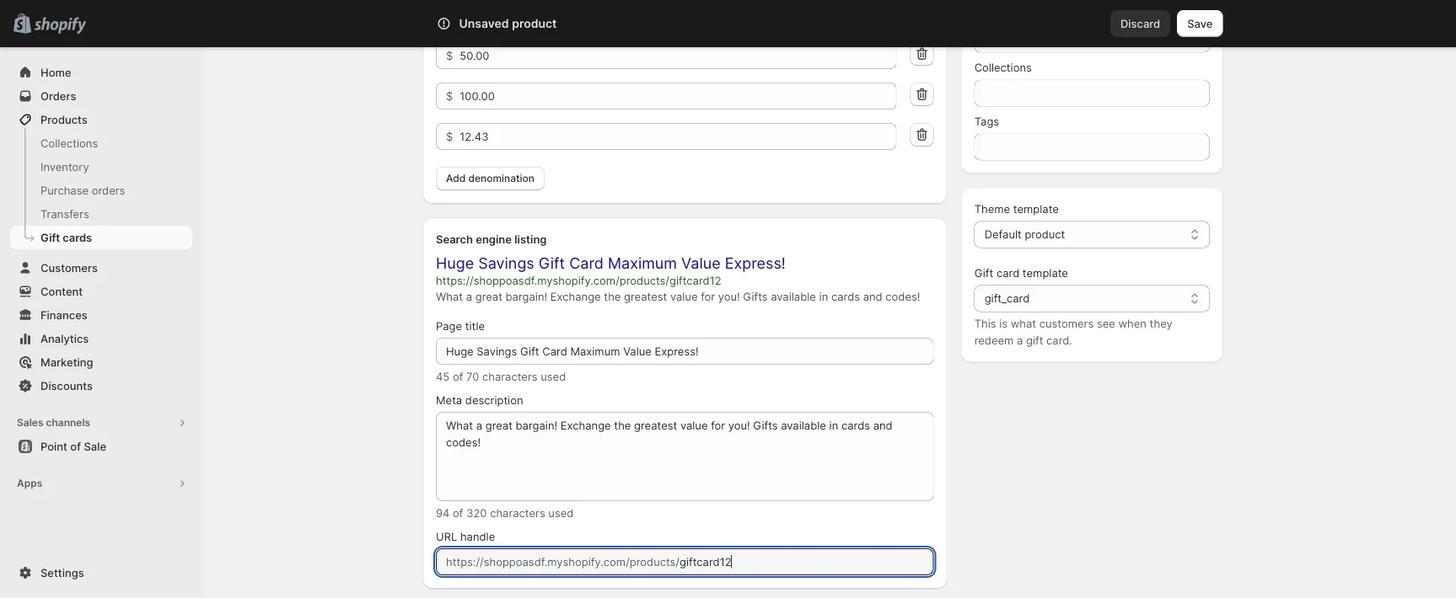 Task type: locate. For each thing, give the bounding box(es) containing it.
cards
[[63, 231, 92, 244], [831, 290, 860, 303]]

of left 70
[[453, 370, 463, 383]]

search inside search button
[[505, 17, 541, 30]]

product right unsaved
[[512, 16, 557, 31]]

cards right in
[[831, 290, 860, 303]]

card
[[997, 267, 1020, 280]]

gift for gift card template
[[975, 267, 994, 280]]

94
[[436, 507, 450, 520]]

transfers link
[[10, 202, 192, 226]]

45 of 70 characters used
[[436, 370, 566, 383]]

2 vertical spatial $
[[446, 130, 453, 143]]

template up default product
[[1013, 203, 1059, 216]]

gift card template
[[975, 267, 1068, 280]]

characters up description
[[482, 370, 538, 383]]

sales channels button
[[10, 412, 192, 435]]

used for 45 of 70 characters used
[[541, 370, 566, 383]]

cards down transfers
[[63, 231, 92, 244]]

search
[[505, 17, 541, 30], [436, 233, 473, 246]]

0 vertical spatial a
[[466, 290, 472, 303]]

add denomination
[[446, 172, 535, 185]]

1 $ from the top
[[446, 49, 453, 62]]

0 vertical spatial $
[[446, 49, 453, 62]]

finances
[[40, 309, 88, 322]]

product
[[512, 16, 557, 31], [1025, 228, 1065, 241]]

of left sale
[[70, 440, 81, 453]]

2 $ text field from the top
[[460, 83, 897, 110]]

1 vertical spatial search
[[436, 233, 473, 246]]

page title
[[436, 320, 485, 333]]

0 vertical spatial characters
[[482, 370, 538, 383]]

0 horizontal spatial cards
[[63, 231, 92, 244]]

characters right 320
[[490, 507, 545, 520]]

gift cards
[[40, 231, 92, 244]]

320
[[467, 507, 487, 520]]

gift left card
[[975, 267, 994, 280]]

express!
[[725, 254, 786, 273]]

1 vertical spatial cards
[[831, 290, 860, 303]]

marketing
[[40, 356, 93, 369]]

2 vertical spatial of
[[453, 507, 463, 520]]

great
[[475, 290, 503, 303]]

gift
[[40, 231, 60, 244], [539, 254, 565, 273], [975, 267, 994, 280]]

see
[[1097, 318, 1116, 331]]

orders
[[92, 184, 125, 197]]

this is what customers see when they redeem a gift card.
[[975, 318, 1173, 347]]

$ text field
[[460, 123, 897, 150]]

collections link
[[10, 132, 192, 155]]

of right 94 on the bottom of the page
[[453, 507, 463, 520]]

discounts link
[[10, 374, 192, 398]]

1 vertical spatial a
[[1017, 334, 1023, 347]]

3 $ from the top
[[446, 130, 453, 143]]

0 horizontal spatial collections
[[40, 137, 98, 150]]

template right card
[[1023, 267, 1068, 280]]

for
[[701, 290, 715, 303]]

1 horizontal spatial gift
[[539, 254, 565, 273]]

a left 'gift'
[[1017, 334, 1023, 347]]

content link
[[10, 280, 192, 304]]

characters for 320
[[490, 507, 545, 520]]

Page title text field
[[436, 338, 934, 365]]

0 horizontal spatial gift
[[40, 231, 60, 244]]

1 horizontal spatial cards
[[831, 290, 860, 303]]

$ text field up $ text box
[[460, 83, 897, 110]]

search for search engine listing huge savings gift card maximum value express! https://shoppoasdf.myshopify.com/products/giftcard12 what a great bargain! exchange the greatest value for you! gifts available in cards and codes!
[[436, 233, 473, 246]]

0 vertical spatial of
[[453, 370, 463, 383]]

0 vertical spatial product
[[512, 16, 557, 31]]

purchase orders link
[[10, 179, 192, 202]]

of inside button
[[70, 440, 81, 453]]

description
[[465, 394, 523, 407]]

1 horizontal spatial product
[[1025, 228, 1065, 241]]

0 vertical spatial search
[[505, 17, 541, 30]]

1 vertical spatial $ text field
[[460, 83, 897, 110]]

unsaved product
[[459, 16, 557, 31]]

collections up inventory
[[40, 137, 98, 150]]

0 horizontal spatial product
[[512, 16, 557, 31]]

orders
[[40, 89, 76, 102]]

channels
[[46, 417, 90, 429]]

a
[[466, 290, 472, 303], [1017, 334, 1023, 347]]

card.
[[1047, 334, 1073, 347]]

inventory link
[[10, 155, 192, 179]]

home
[[40, 66, 71, 79]]

0 vertical spatial cards
[[63, 231, 92, 244]]

URL handle text field
[[680, 549, 934, 576]]

product down theme template
[[1025, 228, 1065, 241]]

used right 70
[[541, 370, 566, 383]]

1 vertical spatial of
[[70, 440, 81, 453]]

of for 320
[[453, 507, 463, 520]]

0 vertical spatial used
[[541, 370, 566, 383]]

sales
[[17, 417, 43, 429]]

gift for gift cards
[[40, 231, 60, 244]]

template
[[1013, 203, 1059, 216], [1023, 267, 1068, 280]]

finances link
[[10, 304, 192, 327]]

gift up https://shoppoasdf.myshopify.com/products/giftcard12 at left
[[539, 254, 565, 273]]

1 horizontal spatial a
[[1017, 334, 1023, 347]]

gift down transfers
[[40, 231, 60, 244]]

0 horizontal spatial a
[[466, 290, 472, 303]]

0 horizontal spatial search
[[436, 233, 473, 246]]

save button
[[1177, 10, 1223, 37]]

search inside search engine listing huge savings gift card maximum value express! https://shoppoasdf.myshopify.com/products/giftcard12 what a great bargain! exchange the greatest value for you! gifts available in cards and codes!
[[436, 233, 473, 246]]

$ text field down search button
[[460, 42, 897, 69]]

1 vertical spatial $
[[446, 89, 453, 102]]

title
[[465, 320, 485, 333]]

of
[[453, 370, 463, 383], [70, 440, 81, 453], [453, 507, 463, 520]]

0 vertical spatial $ text field
[[460, 42, 897, 69]]

shopify image
[[34, 17, 86, 34]]

cards inside gift cards link
[[63, 231, 92, 244]]

Vendor text field
[[975, 26, 1210, 53]]

point of sale button
[[0, 435, 202, 459]]

product for default product
[[1025, 228, 1065, 241]]

they
[[1150, 318, 1173, 331]]

1 vertical spatial characters
[[490, 507, 545, 520]]

engine
[[476, 233, 512, 246]]

greatest
[[624, 290, 667, 303]]

default
[[985, 228, 1022, 241]]

1 vertical spatial template
[[1023, 267, 1068, 280]]

0 vertical spatial collections
[[975, 61, 1032, 74]]

1 horizontal spatial search
[[505, 17, 541, 30]]

you!
[[718, 290, 740, 303]]

analytics
[[40, 332, 89, 345]]

Meta description text field
[[436, 412, 934, 502]]

analytics link
[[10, 327, 192, 351]]

1 vertical spatial product
[[1025, 228, 1065, 241]]

94 of 320 characters used
[[436, 507, 574, 520]]

maximum
[[608, 254, 677, 273]]

products
[[40, 113, 88, 126]]

apps
[[17, 478, 42, 490]]

a right what
[[466, 290, 472, 303]]

point of sale link
[[10, 435, 192, 459]]

Tags text field
[[975, 134, 1210, 161]]

2 horizontal spatial gift
[[975, 267, 994, 280]]

purchase orders
[[40, 184, 125, 197]]

$ text field
[[460, 42, 897, 69], [460, 83, 897, 110]]

gift inside search engine listing huge savings gift card maximum value express! https://shoppoasdf.myshopify.com/products/giftcard12 what a great bargain! exchange the greatest value for you! gifts available in cards and codes!
[[539, 254, 565, 273]]

search button
[[477, 10, 966, 37]]

$
[[446, 49, 453, 62], [446, 89, 453, 102], [446, 130, 453, 143]]

used
[[541, 370, 566, 383], [548, 507, 574, 520]]

used up the https://shoppoasdf.myshopify.com/products/ on the left
[[548, 507, 574, 520]]

home link
[[10, 61, 192, 84]]

0 vertical spatial template
[[1013, 203, 1059, 216]]

collections up tags
[[975, 61, 1032, 74]]

settings
[[40, 567, 84, 580]]

card
[[569, 254, 604, 273]]

orders link
[[10, 84, 192, 108]]

1 vertical spatial used
[[548, 507, 574, 520]]



Task type: describe. For each thing, give the bounding box(es) containing it.
gift_card
[[985, 292, 1030, 305]]

product for unsaved product
[[512, 16, 557, 31]]

tags
[[975, 115, 999, 128]]

huge
[[436, 254, 474, 273]]

sale
[[84, 440, 106, 453]]

discard
[[1121, 17, 1161, 30]]

theme
[[975, 203, 1010, 216]]

redeem
[[975, 334, 1014, 347]]

transfers
[[40, 207, 89, 221]]

discard button
[[1111, 10, 1171, 37]]

add denomination button
[[436, 167, 545, 191]]

2 $ from the top
[[446, 89, 453, 102]]

Collections text field
[[975, 80, 1210, 107]]

1 vertical spatial collections
[[40, 137, 98, 150]]

savings
[[478, 254, 534, 273]]

characters for 70
[[482, 370, 538, 383]]

page
[[436, 320, 462, 333]]

meta description
[[436, 394, 523, 407]]

sales channels
[[17, 417, 90, 429]]

gifts
[[743, 290, 768, 303]]

used for 94 of 320 characters used
[[548, 507, 574, 520]]

exchange
[[550, 290, 601, 303]]

is
[[1000, 318, 1008, 331]]

default product
[[985, 228, 1065, 241]]

value
[[681, 254, 721, 273]]

save
[[1188, 17, 1213, 30]]

apps button
[[10, 472, 192, 496]]

denomination
[[468, 172, 535, 185]]

products link
[[10, 108, 192, 132]]

meta
[[436, 394, 462, 407]]

gift
[[1026, 334, 1044, 347]]

url
[[436, 530, 457, 544]]

a inside this is what customers see when they redeem a gift card.
[[1017, 334, 1023, 347]]

listing
[[515, 233, 547, 246]]

customers link
[[10, 256, 192, 280]]

when
[[1119, 318, 1147, 331]]

bargain!
[[506, 290, 547, 303]]

the
[[604, 290, 621, 303]]

handle
[[460, 530, 495, 544]]

customers
[[1040, 318, 1094, 331]]

https://shoppoasdf.myshopify.com/products/
[[446, 556, 680, 569]]

unsaved
[[459, 16, 509, 31]]

settings link
[[10, 562, 192, 585]]

purchase
[[40, 184, 89, 197]]

what
[[436, 290, 463, 303]]

of for sale
[[70, 440, 81, 453]]

cards inside search engine listing huge savings gift card maximum value express! https://shoppoasdf.myshopify.com/products/giftcard12 what a great bargain! exchange the greatest value for you! gifts available in cards and codes!
[[831, 290, 860, 303]]

codes!
[[886, 290, 920, 303]]

1 horizontal spatial collections
[[975, 61, 1032, 74]]

discounts
[[40, 379, 93, 393]]

value
[[670, 290, 698, 303]]

customers
[[40, 261, 98, 275]]

in
[[819, 290, 828, 303]]

what
[[1011, 318, 1037, 331]]

a inside search engine listing huge savings gift card maximum value express! https://shoppoasdf.myshopify.com/products/giftcard12 what a great bargain! exchange the greatest value for you! gifts available in cards and codes!
[[466, 290, 472, 303]]

1 $ text field from the top
[[460, 42, 897, 69]]

theme template
[[975, 203, 1059, 216]]

and
[[863, 290, 883, 303]]

45
[[436, 370, 450, 383]]

https://shoppoasdf.myshopify.com/products/giftcard12
[[436, 274, 721, 287]]

marketing link
[[10, 351, 192, 374]]

gift cards link
[[10, 226, 192, 250]]

point
[[40, 440, 67, 453]]

search for search
[[505, 17, 541, 30]]

of for 70
[[453, 370, 463, 383]]

available
[[771, 290, 816, 303]]

add
[[446, 172, 466, 185]]

inventory
[[40, 160, 89, 173]]

search engine listing huge savings gift card maximum value express! https://shoppoasdf.myshopify.com/products/giftcard12 what a great bargain! exchange the greatest value for you! gifts available in cards and codes!
[[436, 233, 920, 303]]

point of sale
[[40, 440, 106, 453]]

url handle
[[436, 530, 495, 544]]



Task type: vqa. For each thing, say whether or not it's contained in the screenshot.
the of related to 320
yes



